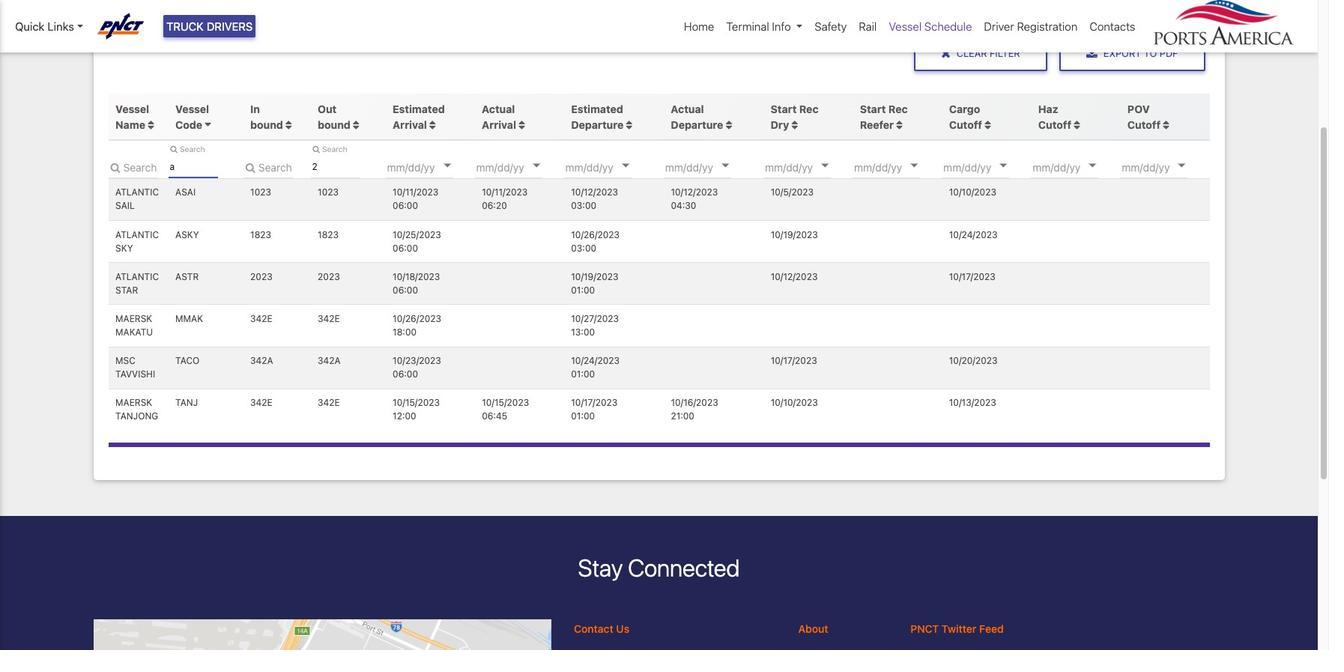 Task type: describe. For each thing, give the bounding box(es) containing it.
mm/dd/yy field for first open calendar image from left
[[564, 156, 654, 178]]

10/15/2023 for 06:45
[[482, 397, 529, 409]]

4 open calendar image from the left
[[821, 164, 829, 168]]

1 open calendar image from the left
[[443, 164, 451, 168]]

10/24/2023 01:00
[[571, 355, 620, 380]]

rail link
[[853, 12, 883, 41]]

estimated for departure
[[571, 102, 623, 115]]

mm/dd/yy field for fourth open calendar image
[[1031, 156, 1121, 178]]

0 horizontal spatial 10/17/2023
[[571, 397, 618, 409]]

10/27/2023 13:00
[[571, 313, 619, 338]]

10/18/2023 06:00
[[393, 271, 440, 296]]

06:00 for 10/18/2023 06:00
[[393, 285, 418, 296]]

1 horizontal spatial 10/17/2023
[[771, 355, 817, 367]]

terminal info link
[[720, 12, 809, 41]]

msc
[[115, 355, 135, 367]]

10/26/2023 for 03:00
[[571, 229, 620, 240]]

10/12/2023 for 03:00
[[571, 187, 618, 198]]

asky
[[175, 229, 199, 240]]

clear
[[957, 48, 987, 59]]

21:00
[[671, 411, 695, 422]]

10/15/2023 for 12:00
[[393, 397, 440, 409]]

2 horizontal spatial 10/17/2023
[[949, 271, 996, 282]]

start rec reefer
[[860, 102, 908, 131]]

mm/dd/yy field for 3rd open calendar icon from the left
[[664, 156, 754, 178]]

06:20
[[482, 200, 507, 212]]

filter
[[990, 48, 1020, 59]]

haz cutoff
[[1038, 102, 1071, 131]]

reefer
[[860, 118, 894, 131]]

info
[[772, 19, 791, 33]]

quick
[[15, 19, 45, 33]]

maersk for maersk tanjong
[[115, 397, 152, 409]]

1 342a from the left
[[250, 355, 273, 367]]

10/12/2023 03:00
[[571, 187, 618, 212]]

contact
[[574, 623, 613, 636]]

truck drivers link
[[163, 15, 256, 38]]

vessel for schedule
[[889, 19, 922, 33]]

to
[[1144, 48, 1157, 59]]

driver registration link
[[978, 12, 1084, 41]]

schedule
[[925, 19, 972, 33]]

clear filter button
[[914, 36, 1047, 71]]

clear filter
[[957, 48, 1020, 59]]

arrival for estimated arrival
[[393, 118, 427, 131]]

2 open calendar image from the left
[[533, 164, 540, 168]]

03:00 for 10/12/2023 03:00
[[571, 200, 596, 212]]

actual arrival
[[482, 102, 516, 131]]

cutoff for cargo
[[949, 118, 982, 131]]

0 horizontal spatial 10/10/2023
[[771, 397, 818, 409]]

star
[[115, 285, 138, 296]]

estimated arrival
[[393, 102, 445, 131]]

10/26/2023 03:00
[[571, 229, 620, 254]]

cutoff for haz
[[1038, 118, 1071, 131]]

cargo cutoff
[[949, 102, 982, 131]]

rec for start rec dry
[[799, 102, 819, 115]]

10/16/2023
[[671, 397, 718, 409]]

atlantic star
[[115, 271, 159, 296]]

1 open calendar image from the left
[[622, 164, 629, 168]]

10/12/2023 for 04:30
[[671, 187, 718, 198]]

10/17/2023 01:00
[[571, 397, 618, 422]]

atlantic for sail
[[115, 187, 159, 198]]

terminal
[[726, 19, 769, 33]]

connected
[[628, 554, 740, 582]]

1 1023 from the left
[[250, 187, 271, 198]]

quick links
[[15, 19, 74, 33]]

twitter
[[942, 623, 977, 636]]

bound for out
[[318, 118, 351, 131]]

vessel schedule link
[[883, 12, 978, 41]]

drivers
[[207, 19, 253, 33]]

12:00
[[393, 411, 416, 422]]

taco
[[175, 355, 199, 367]]

10/27/2023
[[571, 313, 619, 324]]

about
[[798, 623, 828, 636]]

safety
[[815, 19, 847, 33]]

pnct twitter feed
[[911, 623, 1004, 636]]

start rec dry
[[771, 102, 819, 131]]

out bound
[[318, 102, 353, 131]]

tavvishi
[[115, 369, 155, 380]]

cargo
[[949, 102, 980, 115]]

06:00 for 10/23/2023 06:00
[[393, 369, 418, 380]]

06:00 for 10/25/2023 06:00
[[393, 242, 418, 254]]

estimated for arrival
[[393, 102, 445, 115]]

feed
[[979, 623, 1004, 636]]

01:00 for 10/24/2023 01:00
[[571, 369, 595, 380]]

dry
[[771, 118, 789, 131]]

06:45
[[482, 411, 507, 422]]

us
[[616, 623, 629, 636]]

cutoff for pov
[[1128, 118, 1161, 131]]

name
[[115, 118, 145, 131]]

asai
[[175, 187, 196, 198]]

msc tavvishi
[[115, 355, 155, 380]]

makatu
[[115, 327, 153, 338]]

truck drivers
[[166, 19, 253, 33]]

stay connected
[[578, 554, 740, 582]]

home
[[684, 19, 714, 33]]

3 open calendar image from the left
[[722, 164, 729, 168]]

tanjong
[[115, 411, 158, 422]]

10/25/2023 06:00
[[393, 229, 441, 254]]

actual departure
[[671, 102, 723, 131]]

mm/dd/yy field for second open calendar icon
[[475, 156, 565, 178]]

10/12/2023 04:30
[[671, 187, 718, 212]]

10/19/2023 for 10/19/2023 01:00
[[571, 271, 618, 282]]

export
[[1104, 48, 1141, 59]]

03:00 for 10/26/2023 03:00
[[571, 242, 596, 254]]

10/15/2023 06:45
[[482, 397, 529, 422]]

2 open calendar image from the left
[[911, 164, 918, 168]]

5 open calendar image from the left
[[1178, 164, 1186, 168]]

2 horizontal spatial 10/12/2023
[[771, 271, 818, 282]]

out
[[318, 102, 337, 115]]

10/13/2023
[[949, 397, 996, 409]]

start for dry
[[771, 102, 797, 115]]

sail
[[115, 200, 135, 212]]

2 1023 from the left
[[318, 187, 339, 198]]

sky
[[115, 242, 133, 254]]

10/24/2023 for 10/24/2023 01:00
[[571, 355, 620, 367]]

3 open calendar image from the left
[[1000, 164, 1007, 168]]

1 1823 from the left
[[250, 229, 271, 240]]

10/11/2023 for 06:00
[[393, 187, 438, 198]]

10/11/2023 06:00
[[393, 187, 438, 212]]



Task type: locate. For each thing, give the bounding box(es) containing it.
2 1823 from the left
[[318, 229, 339, 240]]

10/11/2023
[[393, 187, 438, 198], [482, 187, 528, 198]]

mm/dd/yy field for fifth open calendar image
[[1120, 156, 1210, 178]]

1 cutoff from the left
[[949, 118, 982, 131]]

1 arrival from the left
[[393, 118, 427, 131]]

2 bound from the left
[[318, 118, 351, 131]]

0 horizontal spatial departure
[[571, 118, 624, 131]]

0 vertical spatial 10/10/2023
[[949, 187, 996, 198]]

2 cutoff from the left
[[1038, 118, 1071, 131]]

start inside the start rec dry
[[771, 102, 797, 115]]

342a
[[250, 355, 273, 367], [318, 355, 341, 367]]

0 vertical spatial 10/24/2023
[[949, 229, 998, 240]]

bound inside 'in bound'
[[250, 118, 283, 131]]

vessel schedule
[[889, 19, 972, 33]]

06:00 for 10/11/2023 06:00
[[393, 200, 418, 212]]

06:00
[[393, 200, 418, 212], [393, 242, 418, 254], [393, 285, 418, 296], [393, 369, 418, 380]]

bound for in
[[250, 118, 283, 131]]

1 maersk from the top
[[115, 313, 152, 324]]

10/19/2023 for 10/19/2023
[[771, 229, 818, 240]]

start up 'dry' at the right of the page
[[771, 102, 797, 115]]

departure for estimated
[[571, 118, 624, 131]]

1 vertical spatial 10/10/2023
[[771, 397, 818, 409]]

10/19/2023 down 10/26/2023 03:00
[[571, 271, 618, 282]]

cutoff down pov
[[1128, 118, 1161, 131]]

1 horizontal spatial 10/24/2023
[[949, 229, 998, 240]]

contacts link
[[1084, 12, 1141, 41]]

tanj
[[175, 397, 198, 409]]

mm/dd/yy field for first open calendar icon from right
[[764, 156, 853, 178]]

1 horizontal spatial 10/11/2023
[[482, 187, 528, 198]]

3 06:00 from the top
[[393, 285, 418, 296]]

06:00 down 10/25/2023
[[393, 242, 418, 254]]

vessel for name
[[115, 102, 149, 115]]

atlantic up the star
[[115, 271, 159, 282]]

0 vertical spatial 10/26/2023
[[571, 229, 620, 240]]

342e
[[250, 313, 273, 324], [318, 313, 340, 324], [250, 397, 273, 409], [318, 397, 340, 409]]

start up reefer
[[860, 102, 886, 115]]

10/19/2023 01:00
[[571, 271, 618, 296]]

3 mm/dd/yy field from the left
[[564, 156, 654, 178]]

bound
[[250, 118, 283, 131], [318, 118, 351, 131]]

10/19/2023
[[771, 229, 818, 240], [571, 271, 618, 282]]

01:00 up 10/27/2023
[[571, 285, 595, 296]]

0 horizontal spatial 10/12/2023
[[571, 187, 618, 198]]

01:00 up 10/17/2023 01:00 at bottom left
[[571, 369, 595, 380]]

1 horizontal spatial vessel
[[175, 102, 209, 115]]

1 horizontal spatial 1823
[[318, 229, 339, 240]]

2 horizontal spatial cutoff
[[1128, 118, 1161, 131]]

mm/dd/yy field for 3rd open calendar image from the left
[[942, 156, 1032, 178]]

0 vertical spatial 03:00
[[571, 200, 596, 212]]

departure for actual
[[671, 118, 723, 131]]

mm/dd/yy field up 10/12/2023 04:30
[[664, 156, 754, 178]]

2 03:00 from the top
[[571, 242, 596, 254]]

mmak
[[175, 313, 203, 324]]

1 vertical spatial 10/26/2023
[[393, 313, 441, 324]]

10/16/2023 21:00
[[671, 397, 718, 422]]

mm/dd/yy field for second open calendar image from the left
[[853, 156, 943, 178]]

actual inside actual departure
[[671, 102, 704, 115]]

10/26/2023 down 10/12/2023 03:00
[[571, 229, 620, 240]]

mm/dd/yy field up 10/11/2023 06:00
[[385, 156, 475, 178]]

atlantic up 'sky'
[[115, 229, 159, 240]]

2 vertical spatial atlantic
[[115, 271, 159, 282]]

06:00 inside 10/11/2023 06:00
[[393, 200, 418, 212]]

terminal info
[[726, 19, 791, 33]]

mm/dd/yy field down 'pov cutoff'
[[1120, 156, 1210, 178]]

10/24/2023 for 10/24/2023
[[949, 229, 998, 240]]

0 horizontal spatial arrival
[[393, 118, 427, 131]]

0 horizontal spatial 10/19/2023
[[571, 271, 618, 282]]

0 horizontal spatial 2023
[[250, 271, 272, 282]]

maersk
[[115, 313, 152, 324], [115, 397, 152, 409]]

vessel for code
[[175, 102, 209, 115]]

03:00 inside 10/26/2023 03:00
[[571, 242, 596, 254]]

mm/dd/yy field for first open calendar icon from the left
[[385, 156, 475, 178]]

10/19/2023 down "10/5/2023"
[[771, 229, 818, 240]]

export to pdf link
[[1059, 36, 1205, 71]]

1 estimated from the left
[[393, 102, 445, 115]]

rail
[[859, 19, 877, 33]]

1 rec from the left
[[799, 102, 819, 115]]

2 10/15/2023 from the left
[[482, 397, 529, 409]]

01:00 for 10/17/2023 01:00
[[571, 411, 595, 422]]

10/23/2023
[[393, 355, 441, 367]]

0 vertical spatial 01:00
[[571, 285, 595, 296]]

mm/dd/yy field up "10/5/2023"
[[764, 156, 853, 178]]

06:00 up 10/25/2023
[[393, 200, 418, 212]]

mm/dd/yy field down 'haz cutoff'
[[1031, 156, 1121, 178]]

cutoff down haz
[[1038, 118, 1071, 131]]

1 vertical spatial 10/24/2023
[[571, 355, 620, 367]]

1 horizontal spatial 342a
[[318, 355, 341, 367]]

in bound
[[250, 102, 286, 131]]

atlantic for star
[[115, 271, 159, 282]]

1 horizontal spatial departure
[[671, 118, 723, 131]]

01:00 inside 10/19/2023 01:00
[[571, 285, 595, 296]]

1 horizontal spatial 2023
[[318, 271, 340, 282]]

0 horizontal spatial start
[[771, 102, 797, 115]]

06:00 inside 10/23/2023 06:00
[[393, 369, 418, 380]]

mm/dd/yy field up 10/12/2023 03:00
[[564, 156, 654, 178]]

0 vertical spatial maersk
[[115, 313, 152, 324]]

1 03:00 from the top
[[571, 200, 596, 212]]

4 open calendar image from the left
[[1089, 164, 1097, 168]]

9 mm/dd/yy field from the left
[[1120, 156, 1210, 178]]

start inside the start rec reefer
[[860, 102, 886, 115]]

13:00
[[571, 327, 595, 338]]

1 horizontal spatial 10/12/2023
[[671, 187, 718, 198]]

03:00 inside 10/12/2023 03:00
[[571, 200, 596, 212]]

1 horizontal spatial actual
[[671, 102, 704, 115]]

actual
[[482, 102, 515, 115], [671, 102, 704, 115]]

6 mm/dd/yy field from the left
[[853, 156, 943, 178]]

10/23/2023 06:00
[[393, 355, 441, 380]]

2 arrival from the left
[[482, 118, 516, 131]]

bound down out
[[318, 118, 351, 131]]

10/26/2023 up 18:00
[[393, 313, 441, 324]]

maersk inside maersk makatu
[[115, 313, 152, 324]]

1 actual from the left
[[482, 102, 515, 115]]

atlantic for sky
[[115, 229, 159, 240]]

vessel up code
[[175, 102, 209, 115]]

arrival inside estimated arrival
[[393, 118, 427, 131]]

cutoff
[[949, 118, 982, 131], [1038, 118, 1071, 131], [1128, 118, 1161, 131]]

haz
[[1038, 102, 1058, 115]]

2 departure from the left
[[671, 118, 723, 131]]

0 vertical spatial 10/19/2023
[[771, 229, 818, 240]]

2 mm/dd/yy field from the left
[[475, 156, 565, 178]]

10/18/2023
[[393, 271, 440, 282]]

actual inside actual arrival
[[482, 102, 515, 115]]

0 vertical spatial 10/17/2023
[[949, 271, 996, 282]]

2 10/11/2023 from the left
[[482, 187, 528, 198]]

0 horizontal spatial rec
[[799, 102, 819, 115]]

1 horizontal spatial 10/19/2023
[[771, 229, 818, 240]]

10/15/2023 up 12:00
[[393, 397, 440, 409]]

stay
[[578, 554, 623, 582]]

maersk inside maersk tanjong
[[115, 397, 152, 409]]

01:00 inside the "10/24/2023 01:00"
[[571, 369, 595, 380]]

1 vertical spatial 01:00
[[571, 369, 595, 380]]

mm/dd/yy field
[[385, 156, 475, 178], [475, 156, 565, 178], [564, 156, 654, 178], [664, 156, 754, 178], [764, 156, 853, 178], [853, 156, 943, 178], [942, 156, 1032, 178], [1031, 156, 1121, 178], [1120, 156, 1210, 178]]

04:30
[[671, 200, 696, 212]]

0 horizontal spatial 342a
[[250, 355, 273, 367]]

1 horizontal spatial 10/10/2023
[[949, 187, 996, 198]]

contacts
[[1090, 19, 1135, 33]]

10/25/2023
[[393, 229, 441, 240]]

contact us
[[574, 623, 629, 636]]

10/5/2023
[[771, 187, 814, 198]]

2023
[[250, 271, 272, 282], [318, 271, 340, 282]]

departure up 10/12/2023 04:30
[[671, 118, 723, 131]]

0 horizontal spatial 1823
[[250, 229, 271, 240]]

maersk makatu
[[115, 313, 153, 338]]

0 horizontal spatial cutoff
[[949, 118, 982, 131]]

1 horizontal spatial estimated
[[571, 102, 623, 115]]

vessel name
[[115, 102, 149, 131]]

mm/dd/yy field down reefer
[[853, 156, 943, 178]]

10/26/2023 for 18:00
[[393, 313, 441, 324]]

rec inside the start rec dry
[[799, 102, 819, 115]]

atlantic up sail
[[115, 187, 159, 198]]

actual for actual departure
[[671, 102, 704, 115]]

rec for start rec reefer
[[889, 102, 908, 115]]

driver
[[984, 19, 1014, 33]]

links
[[47, 19, 74, 33]]

0 horizontal spatial 10/26/2023
[[393, 313, 441, 324]]

1 departure from the left
[[571, 118, 624, 131]]

2 actual from the left
[[671, 102, 704, 115]]

export to pdf
[[1104, 48, 1178, 59]]

1 mm/dd/yy field from the left
[[385, 156, 475, 178]]

quick links link
[[15, 18, 83, 35]]

maersk for maersk makatu
[[115, 313, 152, 324]]

01:00 for 10/19/2023 01:00
[[571, 285, 595, 296]]

estimated
[[393, 102, 445, 115], [571, 102, 623, 115]]

0 horizontal spatial 10/11/2023
[[393, 187, 438, 198]]

cutoff down cargo
[[949, 118, 982, 131]]

start
[[771, 102, 797, 115], [860, 102, 886, 115]]

1 10/15/2023 from the left
[[393, 397, 440, 409]]

10/15/2023
[[393, 397, 440, 409], [482, 397, 529, 409]]

2 vertical spatial 10/17/2023
[[571, 397, 618, 409]]

10/20/2023
[[949, 355, 998, 367]]

06:00 inside 10/18/2023 06:00
[[393, 285, 418, 296]]

maersk up makatu
[[115, 313, 152, 324]]

0 horizontal spatial 1023
[[250, 187, 271, 198]]

rec
[[799, 102, 819, 115], [889, 102, 908, 115]]

3 cutoff from the left
[[1128, 118, 1161, 131]]

4 mm/dd/yy field from the left
[[664, 156, 754, 178]]

mm/dd/yy field down cargo cutoff
[[942, 156, 1032, 178]]

bound inside out bound
[[318, 118, 351, 131]]

1 vertical spatial 03:00
[[571, 242, 596, 254]]

1 vertical spatial 10/17/2023
[[771, 355, 817, 367]]

1 horizontal spatial bound
[[318, 118, 351, 131]]

download image
[[1086, 47, 1098, 59]]

pdf
[[1160, 48, 1178, 59]]

10/15/2023 up 06:45
[[482, 397, 529, 409]]

1 atlantic from the top
[[115, 187, 159, 198]]

open calendar image
[[443, 164, 451, 168], [533, 164, 540, 168], [722, 164, 729, 168], [821, 164, 829, 168]]

1 horizontal spatial start
[[860, 102, 886, 115]]

1 vertical spatial 10/19/2023
[[571, 271, 618, 282]]

bound down in
[[250, 118, 283, 131]]

0 horizontal spatial estimated
[[393, 102, 445, 115]]

1 horizontal spatial 1023
[[318, 187, 339, 198]]

pov cutoff
[[1128, 102, 1161, 131]]

1 vertical spatial maersk
[[115, 397, 152, 409]]

vessel right rail
[[889, 19, 922, 33]]

None field
[[108, 156, 158, 178], [168, 156, 218, 178], [243, 156, 293, 178], [311, 156, 360, 178], [108, 156, 158, 178], [168, 156, 218, 178], [243, 156, 293, 178], [311, 156, 360, 178]]

pnct
[[911, 623, 939, 636]]

2 atlantic from the top
[[115, 229, 159, 240]]

0 horizontal spatial bound
[[250, 118, 283, 131]]

0 horizontal spatial 10/15/2023
[[393, 397, 440, 409]]

3 01:00 from the top
[[571, 411, 595, 422]]

in
[[250, 102, 260, 115]]

estimated departure
[[571, 102, 624, 131]]

departure up 10/12/2023 03:00
[[571, 118, 624, 131]]

mm/dd/yy field up 10/11/2023 06:20 in the left top of the page
[[475, 156, 565, 178]]

1 10/11/2023 from the left
[[393, 187, 438, 198]]

home link
[[678, 12, 720, 41]]

06:00 down 10/18/2023 on the left top
[[393, 285, 418, 296]]

atlantic sail
[[115, 187, 159, 212]]

1023
[[250, 187, 271, 198], [318, 187, 339, 198]]

10/17/2023
[[949, 271, 996, 282], [771, 355, 817, 367], [571, 397, 618, 409]]

code
[[175, 118, 202, 131]]

10/15/2023 12:00
[[393, 397, 440, 422]]

astr
[[175, 271, 199, 282]]

10/11/2023 up 10/25/2023
[[393, 187, 438, 198]]

atlantic
[[115, 187, 159, 198], [115, 229, 159, 240], [115, 271, 159, 282]]

0 horizontal spatial actual
[[482, 102, 515, 115]]

1 06:00 from the top
[[393, 200, 418, 212]]

rec inside the start rec reefer
[[889, 102, 908, 115]]

01:00
[[571, 285, 595, 296], [571, 369, 595, 380], [571, 411, 595, 422]]

truck
[[166, 19, 204, 33]]

safety link
[[809, 12, 853, 41]]

2 start from the left
[[860, 102, 886, 115]]

5 mm/dd/yy field from the left
[[764, 156, 853, 178]]

maersk tanjong
[[115, 397, 158, 422]]

03:00 up 10/26/2023 03:00
[[571, 200, 596, 212]]

start for reefer
[[860, 102, 886, 115]]

7 mm/dd/yy field from the left
[[942, 156, 1032, 178]]

estimated inside estimated departure
[[571, 102, 623, 115]]

2 horizontal spatial vessel
[[889, 19, 922, 33]]

01:00 inside 10/17/2023 01:00
[[571, 411, 595, 422]]

2 06:00 from the top
[[393, 242, 418, 254]]

1 horizontal spatial 10/15/2023
[[482, 397, 529, 409]]

10/26/2023 18:00
[[393, 313, 441, 338]]

2 vertical spatial 01:00
[[571, 411, 595, 422]]

3 atlantic from the top
[[115, 271, 159, 282]]

1 horizontal spatial rec
[[889, 102, 908, 115]]

10/11/2023 for 06:20
[[482, 187, 528, 198]]

1 horizontal spatial arrival
[[482, 118, 516, 131]]

2 estimated from the left
[[571, 102, 623, 115]]

0 horizontal spatial 10/24/2023
[[571, 355, 620, 367]]

1 2023 from the left
[[250, 271, 272, 282]]

2 maersk from the top
[[115, 397, 152, 409]]

8 mm/dd/yy field from the left
[[1031, 156, 1121, 178]]

0 vertical spatial atlantic
[[115, 187, 159, 198]]

1 01:00 from the top
[[571, 285, 595, 296]]

10/11/2023 up 06:20
[[482, 187, 528, 198]]

0 horizontal spatial vessel
[[115, 102, 149, 115]]

01:00 down the "10/24/2023 01:00"
[[571, 411, 595, 422]]

2 342a from the left
[[318, 355, 341, 367]]

1 start from the left
[[771, 102, 797, 115]]

actual for actual arrival
[[482, 102, 515, 115]]

maersk up tanjong
[[115, 397, 152, 409]]

1 vertical spatial atlantic
[[115, 229, 159, 240]]

vessel
[[889, 19, 922, 33], [115, 102, 149, 115], [175, 102, 209, 115]]

arrival
[[393, 118, 427, 131], [482, 118, 516, 131]]

open calendar image
[[622, 164, 629, 168], [911, 164, 918, 168], [1000, 164, 1007, 168], [1089, 164, 1097, 168], [1178, 164, 1186, 168]]

4 06:00 from the top
[[393, 369, 418, 380]]

close image
[[941, 47, 951, 59]]

1 horizontal spatial 10/26/2023
[[571, 229, 620, 240]]

1 bound from the left
[[250, 118, 283, 131]]

2 01:00 from the top
[[571, 369, 595, 380]]

06:00 down the 10/23/2023
[[393, 369, 418, 380]]

2 rec from the left
[[889, 102, 908, 115]]

06:00 inside 10/25/2023 06:00
[[393, 242, 418, 254]]

arrival for actual arrival
[[482, 118, 516, 131]]

03:00 up 10/19/2023 01:00
[[571, 242, 596, 254]]

18:00
[[393, 327, 417, 338]]

2 2023 from the left
[[318, 271, 340, 282]]

vessel up the name
[[115, 102, 149, 115]]

1 horizontal spatial cutoff
[[1038, 118, 1071, 131]]



Task type: vqa. For each thing, say whether or not it's contained in the screenshot.
or
no



